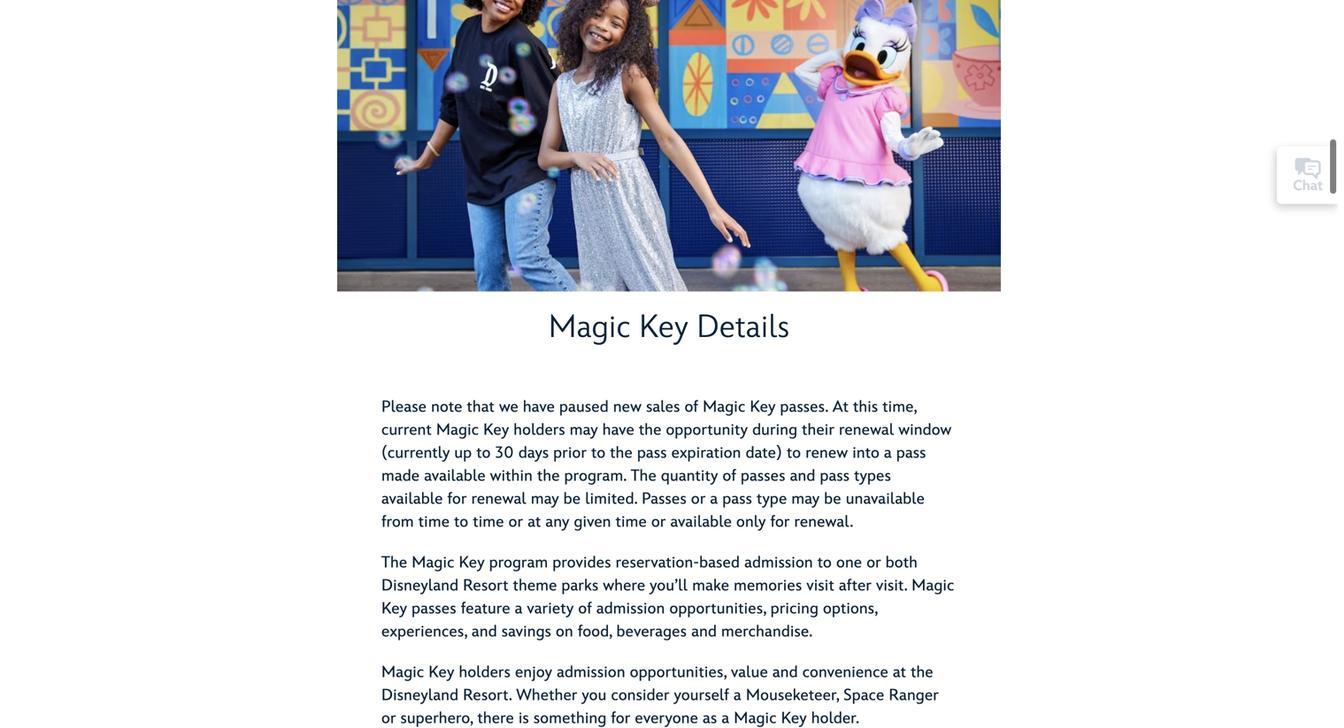 Task type: locate. For each thing, give the bounding box(es) containing it.
2 vertical spatial admission
[[557, 668, 626, 687]]

or left superhero, in the bottom left of the page
[[381, 714, 396, 728]]

the inside the magic key program provides reservation-based admission to one or both disneyland resort theme parks where you'll make memories visit after visit. magic key passes feature a variety of admission opportunities, pricing options, experiences, and savings on food, beverages and merchandise.
[[381, 558, 407, 577]]

disneyland inside magic key holders enjoy admission opportunities, value and convenience at the disneyland resort. whether you consider yourself a mouseketeer, space ranger or superhero, there is something for everyone as a magic key holder.
[[381, 691, 459, 710]]

the
[[631, 471, 657, 490], [381, 558, 407, 577]]

admission down where
[[596, 604, 665, 623]]

time
[[418, 517, 450, 536], [473, 517, 504, 536], [616, 517, 647, 536]]

pass down window on the bottom of page
[[896, 448, 926, 467]]

the down days
[[537, 471, 560, 490]]

merchandise.
[[721, 627, 813, 646]]

disneyland inside the magic key program provides reservation-based admission to one or both disneyland resort theme parks where you'll make memories visit after visit. magic key passes feature a variety of admission opportunities, pricing options, experiences, and savings on food, beverages and merchandise.
[[381, 581, 459, 600]]

0 vertical spatial renewal
[[839, 425, 894, 444]]

0 vertical spatial admission
[[744, 558, 813, 577]]

2 horizontal spatial may
[[792, 494, 820, 513]]

1 time from the left
[[418, 517, 450, 536]]

opportunities, inside the magic key program provides reservation-based admission to one or both disneyland resort theme parks where you'll make memories visit after visit. magic key passes feature a variety of admission opportunities, pricing options, experiences, and savings on food, beverages and merchandise.
[[670, 604, 766, 623]]

disneyland up superhero, in the bottom left of the page
[[381, 691, 459, 710]]

0 horizontal spatial time
[[418, 517, 450, 536]]

and down "make"
[[691, 627, 717, 646]]

the up "passes"
[[631, 471, 657, 490]]

(currently
[[381, 448, 450, 467]]

their
[[802, 425, 835, 444]]

holders inside magic key holders enjoy admission opportunities, value and convenience at the disneyland resort. whether you consider yourself a mouseketeer, space ranger or superhero, there is something for everyone as a magic key holder.
[[459, 668, 511, 687]]

passes
[[741, 471, 786, 490], [412, 604, 456, 623]]

0 horizontal spatial holders
[[459, 668, 511, 687]]

0 horizontal spatial of
[[578, 604, 592, 623]]

available down up
[[424, 471, 486, 490]]

made
[[381, 471, 420, 490]]

1 vertical spatial the
[[381, 558, 407, 577]]

0 horizontal spatial the
[[381, 558, 407, 577]]

magic
[[549, 313, 631, 351], [703, 402, 746, 421], [436, 425, 479, 444], [412, 558, 454, 577], [912, 581, 954, 600], [381, 668, 424, 687], [734, 714, 777, 728]]

have down "new"
[[602, 425, 634, 444]]

key up experiences,
[[381, 604, 407, 623]]

expiration
[[671, 448, 741, 467]]

reservation-
[[616, 558, 699, 577]]

admission
[[744, 558, 813, 577], [596, 604, 665, 623], [557, 668, 626, 687]]

0 vertical spatial of
[[685, 402, 698, 421]]

for down up
[[447, 494, 467, 513]]

opportunities, up yourself
[[630, 668, 727, 687]]

passes.
[[780, 402, 828, 421]]

savings
[[502, 627, 551, 646]]

after
[[839, 581, 872, 600]]

2 vertical spatial of
[[578, 604, 592, 623]]

may up any
[[531, 494, 559, 513]]

limited.
[[585, 494, 637, 513]]

details
[[697, 313, 790, 351]]

1 be from the left
[[564, 494, 581, 513]]

to right up
[[476, 448, 491, 467]]

1 vertical spatial admission
[[596, 604, 665, 623]]

2 horizontal spatial for
[[770, 517, 790, 536]]

available down "passes"
[[670, 517, 732, 536]]

0 vertical spatial holders
[[514, 425, 565, 444]]

the down from
[[381, 558, 407, 577]]

key down mouseketeer,
[[781, 714, 807, 728]]

1 vertical spatial of
[[723, 471, 736, 490]]

of
[[685, 402, 698, 421], [723, 471, 736, 490], [578, 604, 592, 623]]

opportunity
[[666, 425, 748, 444]]

resort.
[[463, 691, 512, 710]]

have right we
[[523, 402, 555, 421]]

opportunities, inside magic key holders enjoy admission opportunities, value and convenience at the disneyland resort. whether you consider yourself a mouseketeer, space ranger or superhero, there is something for everyone as a magic key holder.
[[630, 668, 727, 687]]

0 vertical spatial disneyland
[[381, 581, 459, 600]]

0 horizontal spatial at
[[528, 517, 541, 536]]

2 disneyland from the top
[[381, 691, 459, 710]]

something
[[534, 714, 607, 728]]

the inside magic key holders enjoy admission opportunities, value and convenience at the disneyland resort. whether you consider yourself a mouseketeer, space ranger or superhero, there is something for everyone as a magic key holder.
[[911, 668, 933, 687]]

based
[[699, 558, 740, 577]]

and down renew
[[790, 471, 816, 490]]

renewal up into
[[839, 425, 894, 444]]

or inside magic key holders enjoy admission opportunities, value and convenience at the disneyland resort. whether you consider yourself a mouseketeer, space ranger or superhero, there is something for everyone as a magic key holder.
[[381, 714, 396, 728]]

enjoy
[[515, 668, 552, 687]]

visit
[[807, 581, 834, 600]]

space
[[844, 691, 885, 710]]

0 vertical spatial have
[[523, 402, 555, 421]]

a
[[884, 448, 892, 467], [710, 494, 718, 513], [515, 604, 523, 623], [734, 691, 742, 710], [722, 714, 730, 728]]

the inside please note that we have paused new sales of magic key passes. at this time, current magic key holders may have the opportunity during their renewal window (currently up to 30 days prior to the pass expiration date) to renew into a pass made available within the program. the quantity of passes and pass types available for renewal may be limited. passes or a pass type may be unavailable from time to time or at any given time or available only for renewal.
[[631, 471, 657, 490]]

prior
[[553, 448, 587, 467]]

1 vertical spatial opportunities,
[[630, 668, 727, 687]]

1 vertical spatial renewal
[[471, 494, 526, 513]]

1 vertical spatial passes
[[412, 604, 456, 623]]

1 vertical spatial at
[[893, 668, 906, 687]]

of down the expiration
[[723, 471, 736, 490]]

0 vertical spatial available
[[424, 471, 486, 490]]

key
[[639, 313, 688, 351], [750, 402, 776, 421], [483, 425, 509, 444], [459, 558, 485, 577], [381, 604, 407, 623], [429, 668, 454, 687], [781, 714, 807, 728]]

may up the renewal.
[[792, 494, 820, 513]]

0 vertical spatial passes
[[741, 471, 786, 490]]

1 horizontal spatial renewal
[[839, 425, 894, 444]]

admission up you
[[557, 668, 626, 687]]

have
[[523, 402, 555, 421], [602, 425, 634, 444]]

a inside the magic key program provides reservation-based admission to one or both disneyland resort theme parks where you'll make memories visit after visit. magic key passes feature a variety of admission opportunities, pricing options, experiences, and savings on food, beverages and merchandise.
[[515, 604, 523, 623]]

2 horizontal spatial time
[[616, 517, 647, 536]]

to
[[476, 448, 491, 467], [591, 448, 606, 467], [787, 448, 801, 467], [454, 517, 468, 536], [818, 558, 832, 577]]

key up 30
[[483, 425, 509, 444]]

key up resort
[[459, 558, 485, 577]]

we
[[499, 402, 519, 421]]

up
[[454, 448, 472, 467]]

at up ranger
[[893, 668, 906, 687]]

variety
[[527, 604, 574, 623]]

superhero,
[[401, 714, 473, 728]]

chat
[[1293, 178, 1323, 195]]

time up program
[[473, 517, 504, 536]]

a right as
[[722, 714, 730, 728]]

or
[[691, 494, 706, 513], [509, 517, 523, 536], [651, 517, 666, 536], [867, 558, 881, 577], [381, 714, 396, 728]]

to up the visit
[[818, 558, 832, 577]]

at
[[528, 517, 541, 536], [893, 668, 906, 687]]

mouseketeer,
[[746, 691, 839, 710]]

be up any
[[564, 494, 581, 513]]

0 horizontal spatial have
[[523, 402, 555, 421]]

for down consider
[[611, 714, 631, 728]]

1 horizontal spatial passes
[[741, 471, 786, 490]]

0 vertical spatial the
[[631, 471, 657, 490]]

time down limited.
[[616, 517, 647, 536]]

you
[[582, 691, 607, 710]]

at left any
[[528, 517, 541, 536]]

to up program.
[[591, 448, 606, 467]]

magic up paused
[[549, 313, 631, 351]]

1 horizontal spatial holders
[[514, 425, 565, 444]]

1 horizontal spatial for
[[611, 714, 631, 728]]

disneyland
[[381, 581, 459, 600], [381, 691, 459, 710]]

on
[[556, 627, 573, 646]]

1 horizontal spatial of
[[685, 402, 698, 421]]

key up during
[[750, 402, 776, 421]]

may down paused
[[570, 425, 598, 444]]

be up the renewal.
[[824, 494, 841, 513]]

for down type
[[770, 517, 790, 536]]

magic down experiences,
[[381, 668, 424, 687]]

during
[[752, 425, 798, 444]]

1 vertical spatial disneyland
[[381, 691, 459, 710]]

for
[[447, 494, 467, 513], [770, 517, 790, 536], [611, 714, 631, 728]]

holder.
[[811, 714, 860, 728]]

whether
[[516, 691, 577, 710]]

holders
[[514, 425, 565, 444], [459, 668, 511, 687]]

of down parks
[[578, 604, 592, 623]]

time right from
[[418, 517, 450, 536]]

visit.
[[876, 581, 907, 600]]

new
[[613, 402, 642, 421]]

a right into
[[884, 448, 892, 467]]

a up savings
[[515, 604, 523, 623]]

1 horizontal spatial be
[[824, 494, 841, 513]]

of inside the magic key program provides reservation-based admission to one or both disneyland resort theme parks where you'll make memories visit after visit. magic key passes feature a variety of admission opportunities, pricing options, experiences, and savings on food, beverages and merchandise.
[[578, 604, 592, 623]]

2 time from the left
[[473, 517, 504, 536]]

and up mouseketeer,
[[773, 668, 798, 687]]

renewal down within
[[471, 494, 526, 513]]

of up the opportunity
[[685, 402, 698, 421]]

0 horizontal spatial be
[[564, 494, 581, 513]]

passes inside please note that we have paused new sales of magic key passes. at this time, current magic key holders may have the opportunity during their renewal window (currently up to 30 days prior to the pass expiration date) to renew into a pass made available within the program. the quantity of passes and pass types available for renewal may be limited. passes or a pass type may be unavailable from time to time or at any given time or available only for renewal.
[[741, 471, 786, 490]]

the
[[639, 425, 662, 444], [610, 448, 633, 467], [537, 471, 560, 490], [911, 668, 933, 687]]

holders up resort.
[[459, 668, 511, 687]]

pass up quantity
[[637, 448, 667, 467]]

the up ranger
[[911, 668, 933, 687]]

renewal
[[839, 425, 894, 444], [471, 494, 526, 513]]

please note that we have paused new sales of magic key passes. at this time, current magic key holders may have the opportunity during their renewal window (currently up to 30 days prior to the pass expiration date) to renew into a pass made available within the program. the quantity of passes and pass types available for renewal may be limited. passes or a pass type may be unavailable from time to time or at any given time or available only for renewal.
[[381, 402, 952, 536]]

admission up "memories"
[[744, 558, 813, 577]]

passes inside the magic key program provides reservation-based admission to one or both disneyland resort theme parks where you'll make memories visit after visit. magic key passes feature a variety of admission opportunities, pricing options, experiences, and savings on food, beverages and merchandise.
[[412, 604, 456, 623]]

2 vertical spatial for
[[611, 714, 631, 728]]

0 vertical spatial opportunities,
[[670, 604, 766, 623]]

or right one
[[867, 558, 881, 577]]

0 vertical spatial at
[[528, 517, 541, 536]]

1 vertical spatial available
[[381, 494, 443, 513]]

passes up experiences,
[[412, 604, 456, 623]]

disneyland up experiences,
[[381, 581, 459, 600]]

0 horizontal spatial passes
[[412, 604, 456, 623]]

1 disneyland from the top
[[381, 581, 459, 600]]

where
[[603, 581, 645, 600]]

1 horizontal spatial the
[[631, 471, 657, 490]]

pass down renew
[[820, 471, 850, 490]]

both
[[886, 558, 918, 577]]

0 vertical spatial for
[[447, 494, 467, 513]]

1 horizontal spatial at
[[893, 668, 906, 687]]

passes down the date)
[[741, 471, 786, 490]]

1 vertical spatial have
[[602, 425, 634, 444]]

food,
[[578, 627, 612, 646]]

available down made
[[381, 494, 443, 513]]

and
[[790, 471, 816, 490], [472, 627, 497, 646], [691, 627, 717, 646], [773, 668, 798, 687]]

pass
[[637, 448, 667, 467], [896, 448, 926, 467], [820, 471, 850, 490], [723, 494, 752, 513]]

key left "details"
[[639, 313, 688, 351]]

the down sales
[[639, 425, 662, 444]]

1 vertical spatial holders
[[459, 668, 511, 687]]

one
[[836, 558, 862, 577]]

holders up days
[[514, 425, 565, 444]]

opportunities, down "make"
[[670, 604, 766, 623]]

1 horizontal spatial time
[[473, 517, 504, 536]]

admission inside magic key holders enjoy admission opportunities, value and convenience at the disneyland resort. whether you consider yourself a mouseketeer, space ranger or superhero, there is something for everyone as a magic key holder.
[[557, 668, 626, 687]]

be
[[564, 494, 581, 513], [824, 494, 841, 513]]



Task type: describe. For each thing, give the bounding box(es) containing it.
please
[[381, 402, 427, 421]]

type
[[757, 494, 787, 513]]

is
[[519, 714, 529, 728]]

magic up the opportunity
[[703, 402, 746, 421]]

ranger
[[889, 691, 939, 710]]

or inside the magic key program provides reservation-based admission to one or both disneyland resort theme parks where you'll make memories visit after visit. magic key passes feature a variety of admission opportunities, pricing options, experiences, and savings on food, beverages and merchandise.
[[867, 558, 881, 577]]

current
[[381, 425, 432, 444]]

resort
[[463, 581, 509, 600]]

30
[[495, 448, 514, 467]]

magic down mouseketeer,
[[734, 714, 777, 728]]

1 horizontal spatial have
[[602, 425, 634, 444]]

to down during
[[787, 448, 801, 467]]

beverages
[[617, 627, 687, 646]]

from
[[381, 517, 414, 536]]

you'll
[[650, 581, 688, 600]]

within
[[490, 471, 533, 490]]

provides
[[553, 558, 611, 577]]

value
[[731, 668, 768, 687]]

magic key holders enjoy admission opportunities, value and convenience at the disneyland resort. whether you consider yourself a mouseketeer, space ranger or superhero, there is something for everyone as a magic key holder.
[[381, 668, 939, 728]]

2 vertical spatial available
[[670, 517, 732, 536]]

window
[[899, 425, 952, 444]]

pricing
[[771, 604, 819, 623]]

unavailable
[[846, 494, 925, 513]]

magic up up
[[436, 425, 479, 444]]

at inside please note that we have paused new sales of magic key passes. at this time, current magic key holders may have the opportunity during their renewal window (currently up to 30 days prior to the pass expiration date) to renew into a pass made available within the program. the quantity of passes and pass types available for renewal may be limited. passes or a pass type may be unavailable from time to time or at any given time or available only for renewal.
[[528, 517, 541, 536]]

or down quantity
[[691, 494, 706, 513]]

theme
[[513, 581, 557, 600]]

and down feature
[[472, 627, 497, 646]]

a mother and daughter pose with daisy duck in disneyland park image
[[337, 0, 1001, 296]]

to inside the magic key program provides reservation-based admission to one or both disneyland resort theme parks where you'll make memories visit after visit. magic key passes feature a variety of admission opportunities, pricing options, experiences, and savings on food, beverages and merchandise.
[[818, 558, 832, 577]]

passes
[[642, 494, 687, 513]]

0 horizontal spatial for
[[447, 494, 467, 513]]

key up superhero, in the bottom left of the page
[[429, 668, 454, 687]]

quantity
[[661, 471, 718, 490]]

consider
[[611, 691, 670, 710]]

or down "passes"
[[651, 517, 666, 536]]

at
[[833, 402, 849, 421]]

everyone
[[635, 714, 698, 728]]

pass up only
[[723, 494, 752, 513]]

that
[[467, 402, 495, 421]]

magic down both
[[912, 581, 954, 600]]

feature
[[461, 604, 510, 623]]

make
[[692, 581, 729, 600]]

program.
[[564, 471, 626, 490]]

2 horizontal spatial of
[[723, 471, 736, 490]]

convenience
[[803, 668, 888, 687]]

yourself
[[674, 691, 729, 710]]

options,
[[823, 604, 878, 623]]

magic key details
[[549, 313, 790, 351]]

at inside magic key holders enjoy admission opportunities, value and convenience at the disneyland resort. whether you consider yourself a mouseketeer, space ranger or superhero, there is something for everyone as a magic key holder.
[[893, 668, 906, 687]]

a down quantity
[[710, 494, 718, 513]]

or up program
[[509, 517, 523, 536]]

and inside please note that we have paused new sales of magic key passes. at this time, current magic key holders may have the opportunity during their renewal window (currently up to 30 days prior to the pass expiration date) to renew into a pass made available within the program. the quantity of passes and pass types available for renewal may be limited. passes or a pass type may be unavailable from time to time or at any given time or available only for renewal.
[[790, 471, 816, 490]]

for inside magic key holders enjoy admission opportunities, value and convenience at the disneyland resort. whether you consider yourself a mouseketeer, space ranger or superhero, there is something for everyone as a magic key holder.
[[611, 714, 631, 728]]

renewal.
[[794, 517, 854, 536]]

time,
[[883, 402, 917, 421]]

1 horizontal spatial may
[[570, 425, 598, 444]]

program
[[489, 558, 548, 577]]

magic down from
[[412, 558, 454, 577]]

sales
[[646, 402, 680, 421]]

0 horizontal spatial may
[[531, 494, 559, 513]]

the magic key program provides reservation-based admission to one or both disneyland resort theme parks where you'll make memories visit after visit. magic key passes feature a variety of admission opportunities, pricing options, experiences, and savings on food, beverages and merchandise.
[[381, 558, 954, 646]]

0 horizontal spatial renewal
[[471, 494, 526, 513]]

given
[[574, 517, 611, 536]]

2 be from the left
[[824, 494, 841, 513]]

renew
[[806, 448, 848, 467]]

experiences,
[[381, 627, 467, 646]]

into
[[853, 448, 880, 467]]

only
[[736, 517, 766, 536]]

this
[[853, 402, 878, 421]]

and inside magic key holders enjoy admission opportunities, value and convenience at the disneyland resort. whether you consider yourself a mouseketeer, space ranger or superhero, there is something for everyone as a magic key holder.
[[773, 668, 798, 687]]

to right from
[[454, 517, 468, 536]]

date)
[[746, 448, 782, 467]]

a down value
[[734, 691, 742, 710]]

3 time from the left
[[616, 517, 647, 536]]

1 vertical spatial for
[[770, 517, 790, 536]]

paused
[[559, 402, 609, 421]]

holders inside please note that we have paused new sales of magic key passes. at this time, current magic key holders may have the opportunity during their renewal window (currently up to 30 days prior to the pass expiration date) to renew into a pass made available within the program. the quantity of passes and pass types available for renewal may be limited. passes or a pass type may be unavailable from time to time or at any given time or available only for renewal.
[[514, 425, 565, 444]]

days
[[519, 448, 549, 467]]

the up program.
[[610, 448, 633, 467]]

memories
[[734, 581, 802, 600]]

parks
[[562, 581, 599, 600]]

there
[[477, 714, 514, 728]]

types
[[854, 471, 891, 490]]

note
[[431, 402, 462, 421]]

any
[[546, 517, 570, 536]]

as
[[703, 714, 717, 728]]



Task type: vqa. For each thing, say whether or not it's contained in the screenshot.
animated
no



